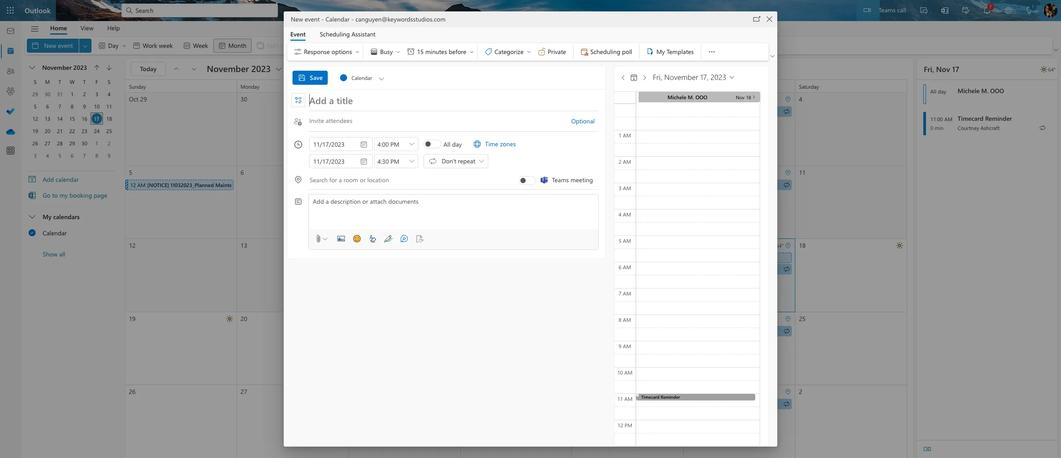 Task type: describe. For each thing, give the bounding box(es) containing it.
 button
[[921, 443, 935, 457]]

1 vertical spatial 2 button
[[104, 138, 114, 149]]

1 horizontal spatial 26
[[129, 388, 136, 397]]

28
[[57, 140, 63, 147]]

 inside the fri, november 17, 2023 
[[728, 73, 736, 81]]

0
[[931, 125, 933, 132]]

3 down the friday element
[[95, 91, 98, 98]]

show formatting options image
[[366, 232, 380, 246]]


[[417, 236, 424, 243]]

don't
[[442, 157, 456, 165]]

sunday element
[[29, 76, 41, 88]]

1 horizontal spatial 29
[[69, 140, 75, 147]]

11 button
[[104, 101, 114, 112]]

0 horizontal spatial -
[[248, 182, 250, 189]]

5 inside "fri, november 17, 2023" document
[[619, 238, 622, 245]]

sunny image for the left 64° button
[[765, 239, 779, 253]]

optional button
[[567, 114, 599, 129]]

12 button
[[30, 114, 40, 124]]


[[294, 198, 303, 206]]

optional
[[571, 117, 595, 125]]

insert loop component image
[[397, 232, 411, 246]]

dec 1
[[687, 388, 703, 397]]

Select a calendar text field
[[348, 71, 377, 85]]

 work week
[[132, 41, 173, 50]]

fri, november 17, 2023 dialog
[[0, 0, 1061, 459]]

 for end date text field
[[359, 158, 368, 166]]

scheduling inside  scheduling poll
[[590, 47, 620, 56]]

2 vertical spatial 17
[[688, 242, 693, 250]]

19 button
[[30, 126, 40, 136]]

2 11 am timecard reminder from the top
[[689, 328, 752, 335]]

 button for end time text field
[[407, 155, 417, 168]]

1 horizontal spatial 27
[[241, 388, 247, 397]]

meeting
[[528, 255, 548, 262]]

mostly sunny image
[[223, 312, 237, 326]]

help
[[107, 24, 120, 32]]

12 pm
[[618, 422, 633, 429]]

 save
[[298, 74, 323, 82]]

 button
[[641, 70, 648, 84]]

fri, for fri, nov 17
[[924, 64, 934, 74]]

12 inside "fri, november 17, 2023" document
[[618, 422, 624, 429]]

saturday element
[[103, 76, 115, 88]]

1 horizontal spatial  button
[[377, 71, 386, 85]]

minutes
[[425, 47, 447, 56]]

1 horizontal spatial 4 button
[[104, 89, 114, 99]]

m.
[[982, 87, 989, 95]]

agenda view section
[[917, 59, 1058, 459]]

categorize
[[495, 47, 524, 56]]

thursday element
[[78, 76, 91, 88]]

to
[[52, 191, 58, 200]]

 share
[[348, 41, 374, 50]]


[[630, 74, 638, 82]]

27 button
[[42, 138, 53, 149]]

1 vertical spatial 4 button
[[42, 150, 53, 161]]

1  button from the top
[[684, 106, 792, 117]]

1 11 am timecard reminder from the top
[[689, 182, 752, 189]]

maintenance
[[215, 182, 246, 189]]


[[620, 74, 627, 81]]

michele
[[958, 87, 980, 95]]

insert emojis and gifs image
[[350, 232, 364, 246]]

my calendars
[[43, 213, 80, 221]]

1 horizontal spatial 29 button
[[67, 138, 77, 149]]

repeating event image inside agenda view section
[[1039, 125, 1046, 132]]

home button
[[44, 21, 74, 35]]

my for my templates
[[657, 47, 665, 56]]

my templates
[[657, 47, 694, 56]]

1 horizontal spatial 30 button
[[79, 138, 90, 149]]

12 inside the 12 button
[[32, 115, 38, 122]]

 inside  categorize 
[[526, 49, 532, 55]]

all day inside "fri, november 17, 2023" document
[[444, 140, 462, 149]]

busy
[[380, 47, 393, 56]]

repeat
[[458, 157, 475, 165]]


[[173, 65, 180, 72]]

1 horizontal spatial 8 button
[[92, 150, 102, 161]]

 button
[[763, 13, 776, 26]]

0 vertical spatial 8 button
[[67, 101, 77, 112]]

 button
[[620, 70, 627, 84]]

week
[[193, 41, 208, 50]]

2:30
[[577, 182, 587, 189]]

wednesday element
[[66, 76, 78, 88]]

options group
[[365, 43, 476, 59]]

2 am
[[619, 158, 631, 165]]

left-rail-appbar navigation
[[2, 21, 19, 143]]

1 right dec
[[700, 388, 703, 397]]

0 vertical spatial 3 button
[[92, 89, 102, 99]]

zones
[[500, 140, 516, 148]]

 button
[[103, 62, 115, 74]]

monday
[[241, 83, 260, 90]]

0 vertical spatial 29 button
[[30, 89, 40, 99]]

Search for a room or location field
[[309, 173, 517, 187]]

ooo
[[990, 87, 1004, 95]]

 inside list box
[[29, 214, 35, 220]]

3 11 am timecard reminder from the top
[[689, 401, 752, 409]]

0 horizontal spatial 29
[[32, 91, 38, 98]]

oct
[[129, 95, 139, 103]]

dc
[[287, 182, 294, 189]]

add for add calendar
[[43, 175, 54, 184]]

13 inside button
[[45, 115, 50, 122]]

month
[[228, 41, 247, 50]]

6 up 13 button
[[46, 103, 49, 110]]

tuesday element
[[54, 76, 66, 88]]

my for my calendars
[[43, 213, 52, 221]]

11 am
[[618, 396, 633, 403]]


[[924, 447, 931, 454]]

19 inside button
[[32, 128, 38, 135]]

calendar inside list box
[[43, 229, 67, 237]]

november inside button
[[42, 63, 72, 72]]

teams call
[[879, 6, 906, 14]]

 scheduling poll
[[580, 47, 632, 56]]

 for start date text box
[[359, 140, 368, 149]]

fri, for fri, november 17, 2023 
[[653, 72, 662, 82]]

Add a description or attach documents, press Alt+F10 to exit text field
[[313, 198, 594, 229]]


[[132, 41, 141, 50]]

scheduling inside button
[[320, 30, 350, 38]]

1 down the wednesday element
[[71, 91, 74, 98]]

1 vertical spatial 18
[[799, 242, 806, 250]]

8 inside "fri, november 17, 2023" document
[[619, 317, 622, 324]]

all inside agenda view section
[[931, 88, 937, 95]]

1 vertical spatial 14
[[352, 242, 359, 250]]

attach
[[370, 198, 387, 206]]

0 vertical spatial 5 button
[[30, 101, 40, 112]]

[notice]
[[147, 182, 169, 189]]

0 horizontal spatial 2 button
[[79, 89, 90, 99]]

10 inside "fri, november 17, 2023" document
[[618, 370, 623, 377]]

1 vertical spatial 10
[[687, 168, 694, 177]]

25 inside button
[[106, 128, 112, 135]]

17 inside 17 button
[[94, 115, 99, 122]]

nov
[[936, 64, 950, 74]]

time
[[485, 140, 498, 148]]

share
[[358, 41, 374, 50]]

3 down '26' button
[[34, 152, 37, 159]]


[[708, 48, 716, 56]]

0 horizontal spatial  button
[[187, 62, 201, 76]]

 for  dropdown button
[[29, 65, 35, 71]]

mail image
[[6, 27, 15, 36]]

8 am
[[619, 317, 631, 324]]

 private
[[537, 47, 566, 56]]

event button
[[284, 27, 312, 41]]


[[580, 48, 589, 56]]

14 button
[[55, 114, 65, 124]]

application containing fri, nov 17
[[0, 0, 1061, 459]]

8 down 24 button at the top left
[[95, 152, 98, 159]]

day inside agenda view section
[[938, 88, 946, 95]]

2023 inside selected date november 17, 2023
[[21, 89, 34, 98]]

add for add a description or attach documents
[[313, 198, 324, 206]]

0 vertical spatial 6 button
[[42, 101, 53, 112]]

0 horizontal spatial 9 button
[[79, 101, 90, 112]]

 print
[[383, 41, 406, 50]]

fri, november 17, 2023 document
[[0, 0, 1061, 459]]

30 for the topmost 30 button
[[45, 91, 50, 98]]

 inside agenda view section
[[1039, 125, 1046, 132]]

15 inside the  15 minutes before 
[[417, 47, 424, 56]]

teams for teams call
[[879, 6, 896, 14]]

calendars
[[53, 213, 80, 221]]


[[339, 74, 348, 82]]

show
[[43, 250, 58, 259]]

3 inside document
[[619, 185, 622, 192]]

 for  popup button
[[770, 54, 775, 59]]


[[293, 48, 302, 56]]

11:30
[[465, 255, 478, 262]]

18 inside button
[[106, 115, 112, 122]]

wednesday
[[464, 83, 491, 90]]

1 horizontal spatial 7 button
[[79, 150, 90, 161]]

day inside "fri, november 17, 2023" document
[[452, 140, 462, 149]]

november inside document
[[664, 72, 698, 82]]

 for  button corresponding to start time 'text field'
[[409, 142, 414, 147]]

11:30 am courta at client meeting
[[465, 255, 548, 262]]

8 down don't repeat field
[[464, 168, 467, 177]]

64° button inside agenda view section
[[1037, 62, 1056, 77]]

20 button
[[42, 126, 53, 136]]

0 horizontal spatial 64°
[[776, 243, 784, 250]]

2023 inside document
[[711, 72, 727, 82]]

2 horizontal spatial 30
[[241, 95, 247, 103]]


[[298, 74, 306, 82]]

7 down end date text field
[[352, 168, 356, 177]]

reminder inside agenda view section
[[985, 114, 1012, 123]]

Start time text field
[[375, 138, 407, 151]]

64° inside agenda view section
[[1048, 66, 1056, 73]]

26 inside button
[[32, 140, 38, 147]]

17 cell
[[91, 113, 103, 125]]

w
[[70, 78, 75, 85]]

selected
[[21, 56, 44, 64]]

outlook
[[25, 6, 51, 15]]

2 horizontal spatial 29
[[140, 95, 147, 103]]

pm for 12
[[625, 422, 633, 429]]

2  button from the top
[[684, 265, 792, 275]]

8 up 15 button
[[71, 103, 74, 110]]


[[370, 48, 379, 56]]

 week
[[182, 41, 208, 50]]

pm for 2:30
[[588, 182, 596, 189]]

1 vertical spatial 16
[[576, 242, 582, 250]]

event
[[290, 30, 306, 38]]


[[29, 229, 36, 236]]

16 button
[[79, 114, 90, 124]]

 inside the  response options 
[[355, 49, 360, 55]]

 button
[[291, 93, 305, 107]]

meeting
[[571, 176, 593, 184]]


[[295, 97, 301, 103]]

 categorize 
[[484, 47, 532, 56]]

 inside "fri, november 17, 2023" document
[[429, 157, 437, 166]]

1 vertical spatial 9 button
[[104, 150, 114, 161]]

4 inside "fri, november 17, 2023" document
[[619, 211, 622, 218]]

11 inside "fri, november 17, 2023" document
[[618, 396, 623, 403]]

all day inside agenda view section
[[931, 88, 946, 95]]



Task type: locate. For each thing, give the bounding box(es) containing it.
1 button down 24 button at the top left
[[92, 138, 102, 149]]

booking
[[70, 191, 92, 200]]

1 horizontal spatial teams
[[879, 6, 896, 14]]

repeating event image
[[1039, 125, 1046, 132], [783, 180, 790, 190], [783, 265, 790, 275], [783, 326, 790, 337]]

6 down 5 am in the right bottom of the page
[[619, 264, 622, 271]]

pm inside "fri, november 17, 2023" document
[[625, 422, 633, 429]]

1 button down the wednesday element
[[67, 89, 77, 99]]

0 vertical spatial 20
[[45, 128, 50, 135]]

8 button up 15 button
[[67, 101, 77, 112]]

2023 down 
[[711, 72, 727, 82]]

 left all day icon
[[409, 142, 414, 147]]

0 vertical spatial add
[[43, 175, 54, 184]]

5 button down 28
[[55, 150, 65, 161]]

calendar inside "fri, november 17, 2023" document
[[326, 15, 350, 23]]

am inside agenda view section
[[945, 116, 953, 123]]

my left templates
[[657, 47, 665, 56]]

don't repeat
[[442, 157, 475, 165]]

9 button up 16 button
[[79, 101, 90, 112]]

9 up 16 button
[[83, 103, 86, 110]]

1 horizontal spatial scheduling
[[590, 47, 620, 56]]

Start date text field
[[310, 138, 372, 151]]

31 down tuesday
[[352, 95, 359, 103]]

save
[[310, 74, 323, 82]]

2023 inside button
[[73, 63, 87, 72]]

editor image
[[381, 232, 396, 246]]

new group
[[27, 37, 298, 55]]

2 horizontal spatial 15
[[464, 242, 471, 250]]

1 vertical spatial all day
[[444, 140, 462, 149]]

1 vertical spatial 13
[[241, 242, 247, 250]]

- right event
[[321, 15, 324, 23]]

 button
[[187, 62, 201, 76], [377, 71, 386, 85]]

1 vertical spatial 64° button
[[765, 239, 784, 253]]

people image
[[6, 67, 15, 76]]

 down  button
[[770, 54, 775, 59]]

1 up 2 am
[[619, 132, 622, 139]]

all day up don't
[[444, 140, 462, 149]]

20 left 21
[[45, 128, 50, 135]]

 button
[[26, 62, 40, 74]]

10 button
[[92, 101, 102, 112]]

11032023_planned
[[171, 182, 214, 189]]

2 vertical spatial 10
[[618, 370, 623, 377]]

1 t from the left
[[58, 78, 61, 85]]

tab list containing home
[[44, 21, 127, 35]]

call
[[897, 6, 906, 14]]

0 vertical spatial 18
[[106, 115, 112, 122]]

work
[[143, 41, 157, 50]]

none field inside "fri, november 17, 2023" document
[[339, 71, 386, 85]]

 left end time text field
[[359, 158, 368, 166]]

my
[[60, 191, 68, 200]]

teams for teams meeting
[[552, 176, 569, 184]]

all
[[931, 88, 937, 95], [444, 140, 450, 149]]

14 right the insert pictures inline
[[352, 242, 359, 250]]

 button
[[407, 138, 417, 151], [407, 155, 417, 168]]

go to my booking page button
[[22, 187, 122, 203]]

add a description or attach documents
[[313, 198, 419, 206]]

0 vertical spatial 2 button
[[79, 89, 90, 99]]

0 horizontal spatial 26
[[32, 140, 38, 147]]

my inside "button"
[[657, 47, 665, 56]]

26
[[32, 140, 38, 147], [129, 388, 136, 397]]

1 horizontal spatial 2023
[[73, 63, 87, 72]]

29 button down 22 button
[[67, 138, 77, 149]]

 inside the  15 minutes before 
[[469, 49, 474, 55]]

2 horizontal spatial 9
[[619, 343, 622, 350]]

courta
[[489, 255, 506, 262]]

2 horizontal spatial 2023
[[711, 72, 727, 82]]

0 horizontal spatial 14
[[57, 115, 63, 122]]

1 horizontal spatial 30
[[82, 140, 87, 147]]

3 am
[[619, 185, 631, 192]]

7 am
[[619, 290, 631, 297]]

0 vertical spatial 7 button
[[55, 101, 65, 112]]

0 horizontal spatial day
[[452, 140, 462, 149]]

 down selected at the left top
[[29, 65, 35, 71]]

selected date november 17, 2023, today's date november 17, 2023 group
[[21, 56, 118, 172]]

poll
[[622, 47, 632, 56]]

3 button down '26' button
[[30, 150, 40, 161]]

 inside  dropdown button
[[29, 65, 35, 71]]

to do image
[[6, 108, 15, 117]]

timecard
[[958, 114, 984, 123], [706, 182, 728, 189], [706, 328, 728, 335], [706, 401, 728, 409]]

6 inside "fri, november 17, 2023" document
[[619, 264, 622, 271]]

2 s from the left
[[108, 78, 111, 85]]

 up search for a room or location field
[[409, 159, 414, 164]]

2 t from the left
[[83, 78, 86, 85]]

0 vertical spatial 14
[[57, 115, 63, 122]]

1 horizontal spatial 20
[[241, 315, 247, 323]]

29 button down 'sunday' element
[[30, 89, 40, 99]]

0 horizontal spatial 9
[[83, 103, 86, 110]]

all up don't
[[444, 140, 450, 149]]

0 horizontal spatial 29 button
[[30, 89, 40, 99]]

2 vertical spatial 11 am timecard reminder
[[689, 401, 752, 409]]

1 horizontal spatial 24
[[687, 315, 694, 323]]

1 vertical spatial pm
[[625, 422, 633, 429]]

 inside  popup button
[[770, 54, 775, 59]]

0 horizontal spatial 64° button
[[765, 239, 784, 253]]

scheduling right  at top right
[[590, 47, 620, 56]]

scheduling assistant button
[[313, 27, 382, 41]]

29 down 'sunday' element
[[32, 91, 38, 98]]

share group
[[343, 37, 412, 53]]

t right the monday element
[[58, 78, 61, 85]]

2 repeating event image from the top
[[783, 400, 790, 410]]

31 inside 31 button
[[57, 91, 63, 98]]

2023 down 'sunday' element
[[21, 89, 34, 98]]

1 horizontal spatial 13
[[241, 242, 247, 250]]

- left (11042023 on the top of page
[[248, 182, 250, 189]]

my inside list box
[[43, 213, 52, 221]]

1 vertical spatial scheduling
[[590, 47, 620, 56]]

add inside text field
[[313, 198, 324, 206]]

tab list containing event
[[284, 27, 383, 41]]

show all button
[[22, 246, 122, 262]]

4 up 11 button
[[108, 91, 111, 98]]

20 inside button
[[45, 128, 50, 135]]

8 button down 24 button at the top left
[[92, 150, 102, 161]]

 left start time 'text field'
[[359, 140, 368, 149]]

16 inside button
[[82, 115, 87, 122]]

none field containing 
[[339, 71, 386, 85]]

0 vertical spatial 11 am timecard reminder
[[689, 182, 752, 189]]

2 button down the 25 button
[[104, 138, 114, 149]]

 busy 
[[370, 47, 401, 56]]

0 horizontal spatial 30 button
[[42, 89, 53, 99]]


[[29, 176, 36, 183]]

 inside  month
[[218, 41, 227, 50]]

t for thursday element
[[83, 78, 86, 85]]

17, inside selected date november 17, 2023
[[21, 81, 29, 89]]

teams left meeting
[[552, 176, 569, 184]]


[[30, 24, 39, 34]]

1 vertical spatial 25
[[799, 315, 806, 323]]

calendar
[[56, 175, 79, 184]]

0 vertical spatial all day
[[931, 88, 946, 95]]

5 button up the 12 button
[[30, 101, 40, 112]]

1 horizontal spatial tab list
[[284, 27, 383, 41]]

17, right left-rail-appbar 'navigation'
[[21, 81, 29, 89]]

november
[[42, 63, 72, 72], [664, 72, 698, 82], [21, 73, 50, 81]]

list box containing my calendars
[[22, 209, 122, 262]]

1 inside document
[[619, 132, 622, 139]]

1 vertical spatial teams
[[552, 176, 569, 184]]

1 horizontal spatial 6 button
[[67, 150, 77, 161]]

michele m. ooo
[[958, 87, 1004, 95]]

3
[[95, 91, 98, 98], [687, 95, 691, 103], [34, 152, 37, 159], [619, 185, 622, 192]]

1 horizontal spatial -
[[321, 15, 324, 23]]

groups image
[[6, 88, 15, 96]]

End time text field
[[375, 155, 407, 168]]

 button right  button
[[187, 62, 201, 76]]

26 button
[[30, 138, 40, 149]]

 button
[[684, 106, 792, 117], [684, 265, 792, 275]]

 button up search for a room or location field
[[407, 155, 417, 168]]

29
[[32, 91, 38, 98], [140, 95, 147, 103], [69, 140, 75, 147]]

9 button down the 25 button
[[104, 150, 114, 161]]

1 vertical spatial 17
[[94, 115, 99, 122]]

day down fri, nov 17
[[938, 88, 946, 95]]

updates)
[[296, 182, 317, 189]]

17 inside agenda view section
[[952, 64, 959, 74]]

my templates button
[[642, 45, 699, 59]]

teams
[[879, 6, 896, 14], [552, 176, 569, 184]]

1 vertical spatial add
[[313, 198, 324, 206]]

10 inside 'button'
[[94, 103, 100, 110]]


[[473, 140, 482, 149]]

1 horizontal spatial 5 button
[[55, 150, 65, 161]]

4 up 5 am in the right bottom of the page
[[619, 211, 622, 218]]

0 vertical spatial 30 button
[[42, 89, 53, 99]]

am
[[945, 116, 953, 123], [623, 132, 631, 139], [623, 158, 631, 165], [137, 182, 146, 189], [696, 182, 704, 189], [623, 185, 631, 192], [623, 211, 631, 218], [623, 238, 631, 245], [479, 255, 487, 262], [623, 264, 631, 271], [623, 290, 631, 297], [623, 317, 631, 324], [696, 328, 704, 335], [623, 343, 631, 350], [625, 370, 633, 377], [625, 396, 633, 403], [696, 401, 704, 409]]

1 horizontal spatial all day
[[931, 88, 946, 95]]

teams meeting image
[[520, 178, 526, 183]]

tab list
[[44, 21, 127, 35], [284, 27, 383, 41]]

0 vertical spatial 9
[[83, 103, 86, 110]]

1 horizontal spatial 31
[[352, 95, 359, 103]]

30 down monday
[[241, 95, 247, 103]]

fri, inside "fri, november 17, 2023" document
[[653, 72, 662, 82]]

30 button down 23
[[79, 138, 90, 149]]

t for tuesday element
[[58, 78, 61, 85]]

6 up calendar
[[71, 152, 74, 159]]

7 button down 23 button
[[79, 150, 90, 161]]

0 vertical spatial 1 button
[[67, 89, 77, 99]]

s right the friday element
[[108, 78, 111, 85]]

1 horizontal spatial t
[[83, 78, 86, 85]]

9 down 8 am
[[619, 343, 622, 350]]

4 down saturday
[[799, 95, 802, 103]]

Invite attendees text field
[[309, 116, 566, 127]]

sunny image inside agenda view section
[[1037, 62, 1051, 77]]

6 am
[[619, 264, 631, 271]]

timecard inside agenda view section
[[958, 114, 984, 123]]

today button
[[131, 62, 166, 76]]

2
[[83, 91, 86, 98], [108, 140, 111, 147], [619, 158, 622, 165], [799, 388, 802, 397]]

0 vertical spatial calendar
[[326, 15, 350, 23]]

30 down the monday element
[[45, 91, 50, 98]]

 inside " busy "
[[396, 49, 401, 55]]

1 vertical spatial 7 button
[[79, 150, 90, 161]]

1 horizontal spatial 25
[[799, 315, 806, 323]]

7 button down 31 button
[[55, 101, 65, 112]]

1 am
[[619, 132, 631, 139]]

0 vertical spatial pm
[[588, 182, 596, 189]]


[[355, 49, 360, 55], [396, 49, 401, 55], [469, 49, 474, 55], [526, 49, 532, 55], [191, 65, 198, 72], [728, 73, 736, 81], [377, 74, 386, 83]]

1 vertical spatial repeating event image
[[783, 400, 790, 410]]

0 vertical spatial sunny image
[[1037, 62, 1051, 77]]

 for end time text field's  button
[[409, 159, 414, 164]]

27
[[45, 140, 50, 147], [241, 388, 247, 397]]

min
[[935, 125, 944, 132]]

repeating event image
[[783, 106, 790, 117], [783, 400, 790, 410]]

0 horizontal spatial 2023
[[21, 89, 34, 98]]

pm right 2:30
[[588, 182, 596, 189]]

15
[[417, 47, 424, 56], [69, 115, 75, 122], [464, 242, 471, 250]]

- up scheduling assistant
[[351, 15, 354, 23]]

1 down 24 button at the top left
[[95, 140, 98, 147]]

1 vertical spatial 19
[[129, 315, 136, 323]]

0 min
[[931, 125, 944, 132]]

End date text field
[[310, 155, 372, 168]]

0 vertical spatial 13
[[45, 115, 50, 122]]

7 down 23 button
[[83, 152, 86, 159]]

2 inside "fri, november 17, 2023" document
[[619, 158, 622, 165]]

go to onedrive for business image
[[6, 128, 15, 137]]

2  button from the top
[[407, 155, 417, 168]]

1 vertical spatial 15
[[69, 115, 75, 122]]

s for 'sunday' element
[[34, 78, 37, 85]]

ashcraft
[[981, 125, 1000, 132]]

2023 up thursday element
[[73, 63, 87, 72]]

1 horizontal spatial 3 button
[[92, 89, 102, 99]]

s for saturday element
[[108, 78, 111, 85]]

1 horizontal spatial 9 button
[[104, 150, 114, 161]]

1 horizontal spatial 1 button
[[92, 138, 102, 149]]

 month
[[218, 41, 247, 50]]

29 down 22 button
[[69, 140, 75, 147]]

timecard reminder
[[958, 114, 1012, 123]]

2 horizontal spatial -
[[351, 15, 354, 23]]

6
[[46, 103, 49, 110], [71, 152, 74, 159], [241, 168, 244, 177], [619, 264, 622, 271]]

3 button down the friday element
[[92, 89, 102, 99]]

4 down 27 button
[[46, 152, 49, 159]]

add
[[43, 175, 54, 184], [313, 198, 324, 206]]

1 horizontal spatial my
[[657, 47, 665, 56]]

0 vertical spatial 26
[[32, 140, 38, 147]]

3 button
[[92, 89, 102, 99], [30, 150, 40, 161]]

teams inside "fri, november 17, 2023" document
[[552, 176, 569, 184]]

s
[[34, 78, 37, 85], [108, 78, 111, 85]]

30 for right 30 button
[[82, 140, 87, 147]]

14 inside "button"
[[57, 115, 63, 122]]

1 horizontal spatial 16
[[576, 242, 582, 250]]

17, down  dropdown button
[[700, 72, 709, 82]]

1 vertical spatial  button
[[684, 265, 792, 275]]

1 vertical spatial 6 button
[[67, 150, 77, 161]]

2 button down thursday element
[[79, 89, 90, 99]]

3 down 2 am
[[619, 185, 622, 192]]

f
[[96, 78, 98, 85]]

11:00 am
[[931, 116, 953, 123]]

0 vertical spatial 10
[[94, 103, 100, 110]]

show all
[[43, 250, 65, 259]]

all day down fri, nov 17
[[931, 88, 946, 95]]

0 horizontal spatial s
[[34, 78, 37, 85]]

week
[[159, 41, 173, 50]]

0 horizontal spatial 15
[[69, 115, 75, 122]]

1 horizontal spatial 14
[[352, 242, 359, 250]]

all down fri, nov 17
[[931, 88, 937, 95]]

7
[[58, 103, 61, 110], [83, 152, 86, 159], [352, 168, 356, 177], [619, 290, 622, 297]]

teams left call
[[879, 6, 896, 14]]

tab list inside "fri, november 17, 2023" document
[[284, 27, 383, 41]]

14 left 15 button
[[57, 115, 63, 122]]

2 vertical spatial 
[[359, 158, 368, 166]]

1 vertical spatial 3 button
[[30, 150, 40, 161]]

1 s from the left
[[34, 78, 37, 85]]

t right the wednesday element
[[83, 78, 86, 85]]

 button
[[627, 70, 641, 84]]

7 inside document
[[619, 290, 622, 297]]

0 vertical spatial scheduling
[[320, 30, 350, 38]]

4 button up 11 button
[[104, 89, 114, 99]]

1 horizontal spatial 19
[[129, 315, 136, 323]]

home
[[50, 24, 67, 32]]

27 inside button
[[45, 140, 50, 147]]

1 vertical spatial 
[[359, 140, 368, 149]]

23 button
[[79, 126, 90, 136]]

pm down the 11 am
[[625, 422, 633, 429]]

9 down the 25 button
[[108, 152, 111, 159]]


[[182, 41, 191, 50]]

s inside saturday element
[[108, 78, 111, 85]]

all inside "fri, november 17, 2023" document
[[444, 140, 450, 149]]

6 button up 13 button
[[42, 101, 53, 112]]

1 horizontal spatial 2 button
[[104, 138, 114, 149]]

3 down the fri, november 17, 2023 
[[687, 95, 691, 103]]

 left month
[[218, 41, 227, 50]]


[[641, 74, 648, 81]]

thursday
[[576, 83, 597, 90]]

1  button from the top
[[407, 138, 417, 151]]

fri, inside agenda view section
[[924, 64, 934, 74]]

2 vertical spatial 9
[[619, 343, 622, 350]]

day up don't repeat
[[452, 140, 462, 149]]

dec
[[687, 388, 698, 397]]

sea
[[277, 182, 286, 189]]

date
[[21, 64, 33, 73]]

application
[[0, 0, 1061, 459]]

0 horizontal spatial 24
[[94, 128, 100, 135]]

teams meeting
[[552, 176, 593, 184]]

1 vertical spatial 9
[[108, 152, 111, 159]]

mostly sunny image
[[893, 239, 907, 253]]

 button for start time 'text field'
[[407, 138, 417, 151]]

s left m
[[34, 78, 37, 85]]

0 horizontal spatial 1 button
[[67, 89, 77, 99]]

 button
[[169, 62, 183, 76]]

15 right  at top left
[[417, 47, 424, 56]]

calendar image
[[6, 47, 15, 56]]

8 up 9 am
[[619, 317, 622, 324]]


[[348, 41, 357, 50]]

s inside 'sunday' element
[[34, 78, 37, 85]]

sunny image for 64° button in agenda view section
[[1037, 62, 1051, 77]]

15 up '11:30'
[[464, 242, 471, 250]]

1 vertical spatial 11 am timecard reminder
[[689, 328, 752, 335]]

17, inside "fri, november 17, 2023" document
[[700, 72, 709, 82]]

my left calendars
[[43, 213, 52, 221]]

tags group
[[480, 43, 572, 59]]

1 horizontal spatial 10
[[618, 370, 623, 377]]

15 inside 15 button
[[69, 115, 75, 122]]

11 inside button
[[106, 103, 112, 110]]

30 button down the monday element
[[42, 89, 53, 99]]

Repeat: field
[[439, 157, 488, 166]]

 button right tuesday
[[377, 71, 386, 85]]

november 2023 button
[[38, 62, 91, 74]]

sunday
[[129, 83, 146, 90]]

None field
[[339, 71, 386, 85]]

20 right mostly sunny icon
[[241, 315, 247, 323]]

0 vertical spatial 4 button
[[104, 89, 114, 99]]

24 inside 24 button
[[94, 128, 100, 135]]

7 down 31 button
[[58, 103, 61, 110]]

2 vertical spatial 15
[[464, 242, 471, 250]]

Add details for the event text field
[[309, 90, 599, 111]]

2 horizontal spatial 10
[[687, 168, 694, 177]]

9 inside "fri, november 17, 2023" document
[[619, 343, 622, 350]]

4 button down 27 button
[[42, 150, 53, 161]]

 15 minutes before 
[[407, 47, 474, 56]]

6 button up calendar
[[67, 150, 77, 161]]

calendar down the "my calendars" at the left top of the page
[[43, 229, 67, 237]]

9 button
[[79, 101, 90, 112], [104, 150, 114, 161]]

15 left 16 button
[[69, 115, 75, 122]]

0 vertical spatial 16
[[82, 115, 87, 122]]

add calendar
[[43, 175, 79, 184]]

15 button
[[67, 114, 77, 124]]

list box
[[22, 209, 122, 262]]

1 vertical spatial all
[[444, 140, 450, 149]]

outlook banner
[[0, 0, 1061, 21]]

0 vertical spatial 64°
[[1048, 66, 1056, 73]]

13 button
[[42, 114, 53, 124]]

6 up maintenance
[[241, 168, 244, 177]]

0 horizontal spatial 17,
[[21, 81, 29, 89]]

insert pictures inline image
[[334, 232, 348, 246]]

1 vertical spatial 20
[[241, 315, 247, 323]]


[[383, 41, 392, 50]]

29 right oct
[[140, 95, 147, 103]]

sunny image
[[1037, 62, 1051, 77], [765, 239, 779, 253]]

add up go
[[43, 175, 54, 184]]

monday element
[[41, 76, 54, 88]]

teams inside "outlook" banner
[[879, 6, 896, 14]]

4 am
[[619, 211, 631, 218]]

7 up 8 am
[[619, 290, 622, 297]]

all day image
[[425, 142, 431, 147]]

1 repeating event image from the top
[[783, 106, 790, 117]]

0 horizontal spatial sunny image
[[765, 239, 779, 253]]

list box inside application
[[22, 209, 122, 262]]

20
[[45, 128, 50, 135], [241, 315, 247, 323]]

fri, left nov
[[924, 64, 934, 74]]

0 horizontal spatial 27
[[45, 140, 50, 147]]

oct 29
[[129, 95, 147, 103]]

0 horizontal spatial 7 button
[[55, 101, 65, 112]]

0 vertical spatial day
[[938, 88, 946, 95]]

calendar
[[326, 15, 350, 23], [43, 229, 67, 237]]

friday element
[[91, 76, 103, 88]]



Task type: vqa. For each thing, say whether or not it's contained in the screenshot.
 dropdown button
no



